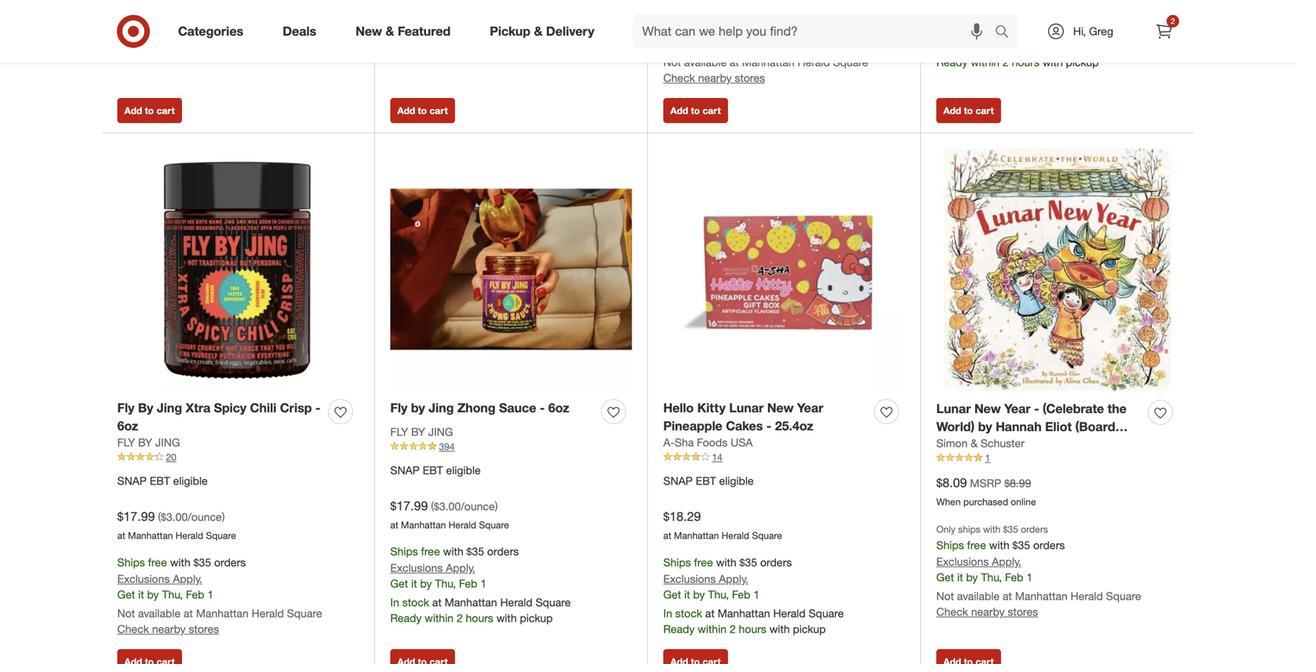 Task type: locate. For each thing, give the bounding box(es) containing it.
snap ebt eligible for by
[[390, 464, 481, 477]]

year inside lunar new year - (celebrate the world) by  hannah eliot (board book)
[[1004, 401, 1031, 417]]

1 horizontal spatial fly
[[390, 400, 408, 416]]

0 horizontal spatial lunar
[[729, 400, 764, 416]]

1 inside exclusions apply. get it by thu, feb 1 in stock at  manhattan herald square ready within 2 hours with pickup
[[1027, 21, 1033, 34]]

eligible for xtra
[[173, 474, 208, 488]]

1 fly from the left
[[117, 400, 135, 416]]

ebt down 394
[[423, 464, 443, 477]]

1 horizontal spatial pickup
[[793, 622, 826, 636]]

new
[[356, 24, 382, 39], [767, 400, 794, 416], [974, 401, 1001, 417]]

$3.00
[[434, 500, 461, 514], [161, 511, 188, 524]]

add to cart
[[124, 105, 175, 116], [397, 105, 448, 116], [670, 105, 721, 116], [944, 105, 994, 116]]

) down 394 link
[[495, 500, 498, 514]]

- right crisp
[[315, 400, 321, 416]]

(
[[431, 500, 434, 514], [158, 511, 161, 524]]

stock
[[948, 39, 975, 53], [402, 596, 429, 610], [675, 607, 702, 620]]

within for fly by jing zhong sauce - 6oz
[[425, 612, 454, 625]]

at
[[184, 7, 193, 21], [978, 39, 988, 53], [730, 55, 739, 69], [390, 519, 398, 531], [117, 530, 125, 542], [663, 530, 671, 542], [1003, 590, 1012, 603], [432, 596, 442, 610], [184, 607, 193, 620], [705, 607, 715, 620]]

snap ebt eligible down 14
[[663, 474, 754, 488]]

$17.99 for fly by jing xtra spicy chili crisp - 6oz
[[117, 509, 155, 525]]

) down 20 "link"
[[222, 511, 225, 524]]

deals link
[[269, 14, 336, 49]]

0 horizontal spatial 6oz
[[117, 418, 138, 434]]

& right pickup
[[534, 24, 543, 39]]

square inside the only ships with $35 orders ships free with $35 orders exclusions apply. get it by thu, feb 1 not available at manhattan herald square check nearby stores
[[1106, 590, 1141, 603]]

0 horizontal spatial $3.00
[[161, 511, 188, 524]]

&
[[386, 24, 394, 39], [534, 24, 543, 39], [971, 437, 978, 450]]

fly for fly by jing xtra spicy chili crisp - 6oz
[[117, 400, 135, 416]]

1 horizontal spatial $17.99
[[390, 499, 428, 514]]

-
[[315, 400, 321, 416], [540, 400, 545, 416], [1034, 401, 1039, 417], [766, 418, 772, 434]]

lunar up world)
[[936, 401, 971, 417]]

1 to from the left
[[145, 105, 154, 116]]

$17.99
[[390, 499, 428, 514], [117, 509, 155, 525]]

2 horizontal spatial new
[[974, 401, 1001, 417]]

free
[[694, 4, 713, 18], [967, 539, 986, 552], [421, 545, 440, 559], [148, 556, 167, 570], [694, 556, 713, 570]]

2 horizontal spatial pickup
[[1066, 55, 1099, 69]]

manhattan inside exclusions apply. get it by thu, feb 1 in stock at  manhattan herald square ready within 2 hours with pickup
[[991, 39, 1043, 53]]

in inside exclusions apply. get it by thu, feb 1 in stock at  manhattan herald square ready within 2 hours with pickup
[[936, 39, 945, 53]]

manhattan inside the only ships with $35 orders ships free with $35 orders exclusions apply. get it by thu, feb 1 not available at manhattan herald square check nearby stores
[[1015, 590, 1068, 603]]

0 horizontal spatial fly
[[117, 400, 135, 416]]

ebt for by
[[423, 464, 443, 477]]

14
[[712, 452, 723, 463]]

ebt
[[423, 464, 443, 477], [150, 474, 170, 488], [696, 474, 716, 488]]

0 horizontal spatial )
[[222, 511, 225, 524]]

0 horizontal spatial /ounce
[[188, 511, 222, 524]]

0 horizontal spatial $17.99
[[117, 509, 155, 525]]

pickup inside exclusions apply. get it by thu, feb 1 in stock at  manhattan herald square ready within 2 hours with pickup
[[1066, 55, 1099, 69]]

by
[[411, 425, 425, 439], [138, 436, 152, 450]]

new inside lunar new year - (celebrate the world) by  hannah eliot (board book)
[[974, 401, 1001, 417]]

free for fly by jing zhong sauce - 6oz
[[421, 545, 440, 559]]

fly by jing for by
[[117, 436, 180, 450]]

2 horizontal spatial stock
[[948, 39, 975, 53]]

by inside fly by jing zhong sauce - 6oz link
[[411, 400, 425, 416]]

( for by
[[158, 511, 161, 524]]

4 cart from the left
[[976, 105, 994, 116]]

zhong
[[457, 400, 496, 416]]

by down by
[[138, 436, 152, 450]]

$17.99 ( $3.00 /ounce ) at manhattan herald square down 394
[[390, 499, 509, 531]]

check
[[117, 23, 149, 37], [390, 26, 422, 39], [663, 71, 695, 85], [936, 605, 968, 619], [117, 622, 149, 636]]

1 horizontal spatial $3.00
[[434, 500, 461, 514]]

1 horizontal spatial )
[[495, 500, 498, 514]]

square inside $18.29 at manhattan herald square
[[752, 530, 782, 542]]

3 to from the left
[[691, 105, 700, 116]]

ships free with $35 orders exclusions apply. get it by thu, feb 1 in stock at  manhattan herald square ready within 2 hours with pickup
[[390, 545, 571, 625], [663, 556, 844, 636]]

$17.99 for fly by jing zhong sauce - 6oz
[[390, 499, 428, 514]]

- inside hello kitty lunar new year pineapple cakes - 25.4oz
[[766, 418, 772, 434]]

manhattan
[[991, 39, 1043, 53], [742, 55, 795, 69], [401, 519, 446, 531], [128, 530, 173, 542], [674, 530, 719, 542], [1015, 590, 1068, 603], [445, 596, 497, 610], [196, 607, 249, 620], [718, 607, 770, 620]]

hannah
[[996, 419, 1042, 434]]

pickup for fly by jing zhong sauce - 6oz
[[520, 612, 553, 625]]

cart for not available at check nearby stores
[[156, 105, 175, 116]]

1 horizontal spatial eligible
[[446, 464, 481, 477]]

within for hello kitty lunar new year pineapple cakes - 25.4oz
[[698, 622, 727, 636]]

$3.00 for xtra
[[161, 511, 188, 524]]

feb inside the only ships with $35 orders ships free with $35 orders exclusions apply. get it by thu, feb 1 not available at manhattan herald square check nearby stores
[[1005, 571, 1024, 584]]

2 horizontal spatial hours
[[1012, 55, 1040, 69]]

eligible down 20
[[173, 474, 208, 488]]

jing left zhong
[[429, 400, 454, 416]]

hello kitty lunar new year pineapple cakes - 25.4oz image
[[663, 149, 905, 390], [663, 149, 905, 390]]

0 vertical spatial 6oz
[[548, 400, 569, 416]]

stores inside the only ships with $35 orders ships free with $35 orders exclusions apply. get it by thu, feb 1 not available at manhattan herald square check nearby stores
[[1008, 605, 1038, 619]]

year up 25.4oz
[[797, 400, 823, 416]]

eligible
[[446, 464, 481, 477], [173, 474, 208, 488], [719, 474, 754, 488]]

fly by jing up 394
[[390, 425, 453, 439]]

1 add from the left
[[124, 105, 142, 116]]

- up "hannah"
[[1034, 401, 1039, 417]]

2 horizontal spatial snap
[[663, 474, 693, 488]]

jing
[[157, 400, 182, 416], [429, 400, 454, 416]]

4 add to cart button from the left
[[936, 98, 1001, 123]]

snap ebt eligible for by
[[117, 474, 208, 488]]

$3.00 down 20
[[161, 511, 188, 524]]

2 horizontal spatial ready
[[936, 55, 968, 69]]

eligible down 14
[[719, 474, 754, 488]]

0 horizontal spatial (
[[158, 511, 161, 524]]

by down fly by jing zhong sauce - 6oz link on the left of the page
[[411, 425, 425, 439]]

1 vertical spatial ships free with $35 orders exclusions apply. get it by thu, feb 1 not available at manhattan herald square check nearby stores
[[117, 556, 322, 636]]

search
[[988, 25, 1026, 40]]

1 horizontal spatial snap
[[390, 464, 420, 477]]

ready
[[936, 55, 968, 69], [390, 612, 422, 625], [663, 622, 695, 636]]

nearby
[[152, 23, 186, 37], [425, 26, 459, 39], [698, 71, 732, 85], [971, 605, 1005, 619], [152, 622, 186, 636]]

6oz right sauce
[[548, 400, 569, 416]]

1 horizontal spatial jing
[[428, 425, 453, 439]]

jing right by
[[157, 400, 182, 416]]

exclusions inside exclusions apply. get it by thu, feb 1 in stock at  manhattan herald square ready within 2 hours with pickup
[[936, 5, 989, 19]]

by for by
[[411, 425, 425, 439]]

1 horizontal spatial ships free with $35 orders exclusions apply. get it by thu, feb 1 in stock at  manhattan herald square ready within 2 hours with pickup
[[663, 556, 844, 636]]

world)
[[936, 419, 975, 434]]

1 horizontal spatial jing
[[429, 400, 454, 416]]

1 horizontal spatial new
[[767, 400, 794, 416]]

eligible down 394
[[446, 464, 481, 477]]

1 horizontal spatial 6oz
[[548, 400, 569, 416]]

1 horizontal spatial fly by jing link
[[390, 424, 453, 440]]

0 horizontal spatial eligible
[[173, 474, 208, 488]]

lunar new year - (celebrate the world) by  hannah eliot (board book)
[[936, 401, 1127, 452]]

square
[[1082, 39, 1117, 53], [833, 55, 868, 69], [479, 519, 509, 531], [206, 530, 236, 542], [752, 530, 782, 542], [1106, 590, 1141, 603], [536, 596, 571, 610], [287, 607, 322, 620], [809, 607, 844, 620]]

0 horizontal spatial snap ebt eligible
[[117, 474, 208, 488]]

0 horizontal spatial ships free with $35 orders exclusions apply. get it by thu, feb 1 not available at manhattan herald square check nearby stores
[[117, 556, 322, 636]]

manhattan inside $18.29 at manhattan herald square
[[674, 530, 719, 542]]

2 horizontal spatial eligible
[[719, 474, 754, 488]]

thu, inside exclusions apply. get it by thu, feb 1 in stock at  manhattan herald square ready within 2 hours with pickup
[[981, 21, 1002, 34]]

add to cart button
[[117, 98, 182, 123], [390, 98, 455, 123], [663, 98, 728, 123], [936, 98, 1001, 123]]

lunar
[[729, 400, 764, 416], [936, 401, 971, 417]]

2 horizontal spatial snap ebt eligible
[[663, 474, 754, 488]]

1 add to cart from the left
[[124, 105, 175, 116]]

exclusions apply. button
[[936, 4, 1021, 20], [663, 20, 748, 36], [936, 554, 1021, 570], [390, 561, 475, 576], [117, 571, 202, 587], [663, 571, 748, 587]]

jing for by
[[428, 425, 453, 439]]

2 horizontal spatial &
[[971, 437, 978, 450]]

new inside hello kitty lunar new year pineapple cakes - 25.4oz
[[767, 400, 794, 416]]

fly by jing link for by
[[117, 435, 180, 451]]

3 cart from the left
[[703, 105, 721, 116]]

snap ebt eligible
[[390, 464, 481, 477], [117, 474, 208, 488], [663, 474, 754, 488]]

2 fly from the left
[[390, 400, 408, 416]]

with inside exclusions apply. get it by thu, feb 1 in stock at  manhattan herald square ready within 2 hours with pickup
[[1043, 55, 1063, 69]]

free for fly by jing xtra spicy chili crisp - 6oz
[[148, 556, 167, 570]]

ships for fly by jing xtra spicy chili crisp - 6oz
[[117, 556, 145, 570]]

2 horizontal spatial ebt
[[696, 474, 716, 488]]

0 horizontal spatial ships free with $35 orders exclusions apply. get it by thu, feb 1 in stock at  manhattan herald square ready within 2 hours with pickup
[[390, 545, 571, 625]]

stock for hello kitty lunar new year pineapple cakes - 25.4oz
[[675, 607, 702, 620]]

- right sauce
[[540, 400, 545, 416]]

1 horizontal spatial hours
[[739, 622, 767, 636]]

ebt for kitty
[[696, 474, 716, 488]]

1 horizontal spatial ebt
[[423, 464, 443, 477]]

1 horizontal spatial fly by jing
[[390, 425, 453, 439]]

& left featured
[[386, 24, 394, 39]]

1 jing from the left
[[157, 400, 182, 416]]

at inside exclusions apply. get it by thu, feb 1 in stock at  manhattan herald square ready within 2 hours with pickup
[[978, 39, 988, 53]]

not available at check nearby stores
[[117, 7, 219, 37]]

feb
[[1005, 21, 1024, 34], [732, 36, 750, 50], [1005, 571, 1024, 584], [459, 577, 477, 591], [186, 588, 204, 602], [732, 588, 750, 602]]

fly by jing link for by
[[390, 424, 453, 440]]

/ounce down 20 "link"
[[188, 511, 222, 524]]

lunar up cakes
[[729, 400, 764, 416]]

ready for fly by jing zhong sauce - 6oz
[[390, 612, 422, 625]]

4 add from the left
[[944, 105, 961, 116]]

crisp
[[280, 400, 312, 416]]

with
[[716, 4, 737, 18], [1043, 55, 1063, 69], [983, 524, 1001, 535], [989, 539, 1010, 552], [443, 545, 464, 559], [170, 556, 190, 570], [716, 556, 737, 570], [497, 612, 517, 625], [770, 622, 790, 636]]

add for not available at check nearby stores
[[124, 105, 142, 116]]

3 add to cart from the left
[[670, 105, 721, 116]]

1 horizontal spatial ships free with $35 orders exclusions apply. get it by thu, feb 1 not available at manhattan herald square check nearby stores
[[663, 4, 868, 85]]

fly inside fly by jing xtra spicy chili crisp - 6oz
[[117, 400, 135, 416]]

jing up 394
[[428, 425, 453, 439]]

0 horizontal spatial fly by jing link
[[117, 435, 180, 451]]

fly left by
[[117, 400, 135, 416]]

to for exclusions apply. get it by thu, feb 1 in stock at  manhattan herald square ready within 2 hours with pickup
[[964, 105, 973, 116]]

0 horizontal spatial fly by jing
[[117, 436, 180, 450]]

ebt down 20
[[150, 474, 170, 488]]

0 horizontal spatial year
[[797, 400, 823, 416]]

/ounce down 394 link
[[461, 500, 495, 514]]

1 horizontal spatial snap ebt eligible
[[390, 464, 481, 477]]

a-sha foods usa
[[663, 436, 753, 450]]

0 horizontal spatial within
[[425, 612, 454, 625]]

at inside $18.29 at manhattan herald square
[[663, 530, 671, 542]]

ebt down 14
[[696, 474, 716, 488]]

pickup & delivery
[[490, 24, 594, 39]]

ships inside the only ships with $35 orders ships free with $35 orders exclusions apply. get it by thu, feb 1 not available at manhattan herald square check nearby stores
[[936, 539, 964, 552]]

foods
[[697, 436, 728, 450]]

categories
[[178, 24, 243, 39]]

year up "hannah"
[[1004, 401, 1031, 417]]

0 horizontal spatial by
[[138, 436, 152, 450]]

new up simon & schuster
[[974, 401, 1001, 417]]

4 to from the left
[[964, 105, 973, 116]]

only
[[936, 524, 956, 535]]

check nearby stores button
[[117, 22, 219, 38], [390, 25, 492, 41], [663, 70, 765, 86], [936, 604, 1038, 620], [117, 622, 219, 637]]

new up 25.4oz
[[767, 400, 794, 416]]

available inside the only ships with $35 orders ships free with $35 orders exclusions apply. get it by thu, feb 1 not available at manhattan herald square check nearby stores
[[957, 590, 1000, 603]]

1 horizontal spatial lunar
[[936, 401, 971, 417]]

1 vertical spatial 6oz
[[117, 418, 138, 434]]

1 horizontal spatial &
[[534, 24, 543, 39]]

2 horizontal spatial within
[[971, 55, 1000, 69]]

0 horizontal spatial ready
[[390, 612, 422, 625]]

fly by jing xtra spicy chili crisp - 6oz image
[[117, 149, 359, 390], [117, 149, 359, 390]]

$3.00 down 394
[[434, 500, 461, 514]]

jing inside fly by jing xtra spicy chili crisp - 6oz
[[157, 400, 182, 416]]

ships free with $35 orders exclusions apply. get it by thu, feb 1 not available at manhattan herald square check nearby stores
[[663, 4, 868, 85], [117, 556, 322, 636]]

new left featured
[[356, 24, 382, 39]]

fly by jing link up 394
[[390, 424, 453, 440]]

0 horizontal spatial new
[[356, 24, 382, 39]]

featured
[[398, 24, 451, 39]]

add to cart button for ships free with $35 orders exclusions apply. get it by thu, feb 1 not available at manhattan herald square check nearby stores
[[663, 98, 728, 123]]

0 horizontal spatial stock
[[402, 596, 429, 610]]

2 inside exclusions apply. get it by thu, feb 1 in stock at  manhattan herald square ready within 2 hours with pickup
[[1003, 55, 1009, 69]]

fly for fly by jing xtra spicy chili crisp - 6oz
[[117, 436, 135, 450]]

0 horizontal spatial snap
[[117, 474, 147, 488]]

/ounce
[[461, 500, 495, 514], [188, 511, 222, 524]]

& right simon
[[971, 437, 978, 450]]

$17.99 ( $3.00 /ounce ) at manhattan herald square
[[390, 499, 509, 531], [117, 509, 236, 542]]

1 horizontal spatial /ounce
[[461, 500, 495, 514]]

hours
[[1012, 55, 1040, 69], [466, 612, 493, 625], [739, 622, 767, 636]]

within
[[971, 55, 1000, 69], [425, 612, 454, 625], [698, 622, 727, 636]]

available inside the not available at check nearby stores
[[138, 7, 181, 21]]

apply.
[[992, 5, 1021, 19], [719, 21, 748, 34], [992, 555, 1021, 569], [446, 561, 475, 575], [173, 572, 202, 586], [719, 572, 748, 586]]

pickup
[[490, 24, 531, 39]]

thu,
[[981, 21, 1002, 34], [708, 36, 729, 50], [981, 571, 1002, 584], [435, 577, 456, 591], [162, 588, 183, 602], [708, 588, 729, 602]]

1 horizontal spatial fly
[[390, 425, 408, 439]]

) for spicy
[[222, 511, 225, 524]]

in
[[936, 39, 945, 53], [390, 596, 399, 610], [663, 607, 672, 620]]

0 horizontal spatial jing
[[157, 400, 182, 416]]

the
[[1108, 401, 1127, 417]]

1 horizontal spatial year
[[1004, 401, 1031, 417]]

not inside the only ships with $35 orders ships free with $35 orders exclusions apply. get it by thu, feb 1 not available at manhattan herald square check nearby stores
[[936, 590, 954, 603]]

purchased
[[964, 496, 1008, 508]]

6oz down by
[[117, 418, 138, 434]]

jing for zhong
[[429, 400, 454, 416]]

0 horizontal spatial &
[[386, 24, 394, 39]]

orders
[[760, 4, 792, 18], [1021, 524, 1048, 535], [1033, 539, 1065, 552], [487, 545, 519, 559], [214, 556, 246, 570], [760, 556, 792, 570]]

nearby inside the not available at check nearby stores
[[152, 23, 186, 37]]

by
[[966, 21, 978, 34], [693, 36, 705, 50], [411, 400, 425, 416], [978, 419, 992, 434], [966, 571, 978, 584], [420, 577, 432, 591], [147, 588, 159, 602], [693, 588, 705, 602]]

in for fly by jing zhong sauce - 6oz
[[390, 596, 399, 610]]

kitty
[[697, 400, 726, 416]]

cart
[[156, 105, 175, 116], [430, 105, 448, 116], [703, 105, 721, 116], [976, 105, 994, 116]]

add to cart for not available at check nearby stores
[[124, 105, 175, 116]]

year
[[797, 400, 823, 416], [1004, 401, 1031, 417]]

0 horizontal spatial in
[[390, 596, 399, 610]]

greg
[[1089, 24, 1113, 38]]

0 horizontal spatial $17.99 ( $3.00 /ounce ) at manhattan herald square
[[117, 509, 236, 542]]

fly by jing
[[390, 425, 453, 439], [117, 436, 180, 450]]

stores inside the not available at check nearby stores
[[189, 23, 219, 37]]

1 horizontal spatial within
[[698, 622, 727, 636]]

4 add to cart from the left
[[944, 105, 994, 116]]

1 cart from the left
[[156, 105, 175, 116]]

add to cart for exclusions apply. get it by thu, feb 1 in stock at  manhattan herald square ready within 2 hours with pickup
[[944, 105, 994, 116]]

2 horizontal spatial in
[[936, 39, 945, 53]]

- inside fly by jing xtra spicy chili crisp - 6oz
[[315, 400, 321, 416]]

20
[[166, 452, 176, 463]]

stores
[[189, 23, 219, 37], [462, 26, 492, 39], [735, 71, 765, 85], [1008, 605, 1038, 619], [189, 622, 219, 636]]

$8.09 msrp $8.99 when purchased online
[[936, 476, 1036, 508]]

lunar inside lunar new year - (celebrate the world) by  hannah eliot (board book)
[[936, 401, 971, 417]]

2 to from the left
[[418, 105, 427, 116]]

jing
[[428, 425, 453, 439], [155, 436, 180, 450]]

0 horizontal spatial ebt
[[150, 474, 170, 488]]

snap ebt eligible down 20
[[117, 474, 208, 488]]

ships
[[663, 4, 691, 18], [936, 539, 964, 552], [390, 545, 418, 559], [117, 556, 145, 570], [663, 556, 691, 570]]

2 jing from the left
[[429, 400, 454, 416]]

) for sauce
[[495, 500, 498, 514]]

jing up 20
[[155, 436, 180, 450]]

1 add to cart button from the left
[[117, 98, 182, 123]]

1 horizontal spatial stock
[[675, 607, 702, 620]]

to
[[145, 105, 154, 116], [418, 105, 427, 116], [691, 105, 700, 116], [964, 105, 973, 116]]

$18.29
[[663, 509, 701, 525]]

3 add from the left
[[670, 105, 688, 116]]

0 horizontal spatial jing
[[155, 436, 180, 450]]

1 horizontal spatial in
[[663, 607, 672, 620]]

)
[[495, 500, 498, 514], [222, 511, 225, 524]]

0 horizontal spatial pickup
[[520, 612, 553, 625]]

eligible for new
[[719, 474, 754, 488]]

What can we help you find? suggestions appear below search field
[[633, 14, 999, 49]]

pickup & delivery link
[[476, 14, 614, 49]]

snap ebt eligible down 394
[[390, 464, 481, 477]]

lunar new year - (celebrate the world) by  hannah eliot (board book) image
[[936, 149, 1179, 391]]

snap for fly by jing xtra spicy chili crisp - 6oz
[[117, 474, 147, 488]]

$8.09
[[936, 476, 967, 491]]

herald inside the only ships with $35 orders ships free with $35 orders exclusions apply. get it by thu, feb 1 not available at manhattan herald square check nearby stores
[[1071, 590, 1103, 603]]

1 horizontal spatial (
[[431, 500, 434, 514]]

$3.00 for zhong
[[434, 500, 461, 514]]

$17.99 ( $3.00 /ounce ) at manhattan herald square down 20
[[117, 509, 236, 542]]

0 horizontal spatial hours
[[466, 612, 493, 625]]

1 horizontal spatial by
[[411, 425, 425, 439]]

fly by jing link up 20
[[117, 435, 180, 451]]

2 add to cart from the left
[[397, 105, 448, 116]]

3 add to cart button from the left
[[663, 98, 728, 123]]

not
[[117, 7, 135, 21], [663, 55, 681, 69], [936, 590, 954, 603], [117, 607, 135, 620]]

at inside the not available at check nearby stores
[[184, 7, 193, 21]]

feb inside exclusions apply. get it by thu, feb 1 in stock at  manhattan herald square ready within 2 hours with pickup
[[1005, 21, 1024, 34]]

fly by jing zhong sauce - 6oz image
[[390, 149, 632, 390], [390, 149, 632, 390]]

lunar inside hello kitty lunar new year pineapple cakes - 25.4oz
[[729, 400, 764, 416]]

0 horizontal spatial fly
[[117, 436, 135, 450]]

$17.99 ( $3.00 /ounce ) at manhattan herald square for xtra
[[117, 509, 236, 542]]

fly by jing xtra spicy chili crisp - 6oz link
[[117, 399, 322, 435]]

1 horizontal spatial $17.99 ( $3.00 /ounce ) at manhattan herald square
[[390, 499, 509, 531]]

1 horizontal spatial ready
[[663, 622, 695, 636]]

fly by jing up 20
[[117, 436, 180, 450]]

apply. inside exclusions apply. get it by thu, feb 1 in stock at  manhattan herald square ready within 2 hours with pickup
[[992, 5, 1021, 19]]

fly left zhong
[[390, 400, 408, 416]]

- right cakes
[[766, 418, 772, 434]]



Task type: describe. For each thing, give the bounding box(es) containing it.
/ounce for xtra
[[188, 511, 222, 524]]

pickup for hello kitty lunar new year pineapple cakes - 25.4oz
[[793, 622, 826, 636]]

by inside exclusions apply. get it by thu, feb 1 in stock at  manhattan herald square ready within 2 hours with pickup
[[966, 21, 978, 34]]

add for ships free with $35 orders exclusions apply. get it by thu, feb 1 not available at manhattan herald square check nearby stores
[[670, 105, 688, 116]]

free for hello kitty lunar new year pineapple cakes - 25.4oz
[[694, 556, 713, 570]]

eligible for zhong
[[446, 464, 481, 477]]

apply. inside the only ships with $35 orders ships free with $35 orders exclusions apply. get it by thu, feb 1 not available at manhattan herald square check nearby stores
[[992, 555, 1021, 569]]

hi, greg
[[1073, 24, 1113, 38]]

(board
[[1075, 419, 1115, 434]]

within inside exclusions apply. get it by thu, feb 1 in stock at  manhattan herald square ready within 2 hours with pickup
[[971, 55, 1000, 69]]

square inside exclusions apply. get it by thu, feb 1 in stock at  manhattan herald square ready within 2 hours with pickup
[[1082, 39, 1117, 53]]

$17.99 ( $3.00 /ounce ) at manhattan herald square for zhong
[[390, 499, 509, 531]]

snap for fly by jing zhong sauce - 6oz
[[390, 464, 420, 477]]

herald inside exclusions apply. get it by thu, feb 1 in stock at  manhattan herald square ready within 2 hours with pickup
[[1046, 39, 1079, 53]]

add for exclusions apply. get it by thu, feb 1 in stock at  manhattan herald square ready within 2 hours with pickup
[[944, 105, 961, 116]]

by
[[138, 400, 153, 416]]

ready inside exclusions apply. get it by thu, feb 1 in stock at  manhattan herald square ready within 2 hours with pickup
[[936, 55, 968, 69]]

by for by
[[138, 436, 152, 450]]

it inside the only ships with $35 orders ships free with $35 orders exclusions apply. get it by thu, feb 1 not available at manhattan herald square check nearby stores
[[957, 571, 963, 584]]

pineapple
[[663, 418, 723, 434]]

check inside the only ships with $35 orders ships free with $35 orders exclusions apply. get it by thu, feb 1 not available at manhattan herald square check nearby stores
[[936, 605, 968, 619]]

& for simon
[[971, 437, 978, 450]]

snap for hello kitty lunar new year pineapple cakes - 25.4oz
[[663, 474, 693, 488]]

sha
[[675, 436, 694, 450]]

a-sha foods usa link
[[663, 435, 753, 451]]

new & featured link
[[342, 14, 470, 49]]

when
[[936, 496, 961, 508]]

ships free with $35 orders exclusions apply. get it by thu, feb 1 in stock at  manhattan herald square ready within 2 hours with pickup for $17.99
[[390, 545, 571, 625]]

add to cart button for not available at check nearby stores
[[117, 98, 182, 123]]

a-
[[663, 436, 675, 450]]

get inside exclusions apply. get it by thu, feb 1 in stock at  manhattan herald square ready within 2 hours with pickup
[[936, 21, 954, 34]]

new & featured
[[356, 24, 451, 39]]

xtra
[[186, 400, 210, 416]]

$8.99
[[1004, 477, 1031, 491]]

nearby inside the only ships with $35 orders ships free with $35 orders exclusions apply. get it by thu, feb 1 not available at manhattan herald square check nearby stores
[[971, 605, 1005, 619]]

0 vertical spatial ships free with $35 orders exclusions apply. get it by thu, feb 1 not available at manhattan herald square check nearby stores
[[663, 4, 868, 85]]

hello kitty lunar new year pineapple cakes - 25.4oz
[[663, 400, 823, 434]]

only ships with $35 orders ships free with $35 orders exclusions apply. get it by thu, feb 1 not available at manhattan herald square check nearby stores
[[936, 524, 1141, 619]]

to for ships free with $35 orders exclusions apply. get it by thu, feb 1 not available at manhattan herald square check nearby stores
[[691, 105, 700, 116]]

hello
[[663, 400, 694, 416]]

get inside the only ships with $35 orders ships free with $35 orders exclusions apply. get it by thu, feb 1 not available at manhattan herald square check nearby stores
[[936, 571, 954, 584]]

stock for fly by jing zhong sauce - 6oz
[[402, 596, 429, 610]]

at inside the only ships with $35 orders ships free with $35 orders exclusions apply. get it by thu, feb 1 not available at manhattan herald square check nearby stores
[[1003, 590, 1012, 603]]

2 cart from the left
[[430, 105, 448, 116]]

(celebrate
[[1043, 401, 1104, 417]]

search button
[[988, 14, 1026, 52]]

& for pickup
[[534, 24, 543, 39]]

hi,
[[1073, 24, 1086, 38]]

by inside lunar new year - (celebrate the world) by  hannah eliot (board book)
[[978, 419, 992, 434]]

online
[[1011, 496, 1036, 508]]

hours for fly by jing zhong sauce - 6oz
[[466, 612, 493, 625]]

exclusions apply. get it by thu, feb 1 in stock at  manhattan herald square ready within 2 hours with pickup
[[936, 5, 1117, 69]]

it inside exclusions apply. get it by thu, feb 1 in stock at  manhattan herald square ready within 2 hours with pickup
[[957, 21, 963, 34]]

to for not available at check nearby stores
[[145, 105, 154, 116]]

6oz inside fly by jing xtra spicy chili crisp - 6oz
[[117, 418, 138, 434]]

not inside the not available at check nearby stores
[[117, 7, 135, 21]]

add to cart button for exclusions apply. get it by thu, feb 1 in stock at  manhattan herald square ready within 2 hours with pickup
[[936, 98, 1001, 123]]

hello kitty lunar new year pineapple cakes - 25.4oz link
[[663, 399, 868, 435]]

1 link
[[936, 452, 1179, 465]]

exclusions inside the only ships with $35 orders ships free with $35 orders exclusions apply. get it by thu, feb 1 not available at manhattan herald square check nearby stores
[[936, 555, 989, 569]]

year inside hello kitty lunar new year pineapple cakes - 25.4oz
[[797, 400, 823, 416]]

ships free with $35 orders exclusions apply. get it by thu, feb 1 in stock at  manhattan herald square ready within 2 hours with pickup for $18.29
[[663, 556, 844, 636]]

ebt for by
[[150, 474, 170, 488]]

stock inside exclusions apply. get it by thu, feb 1 in stock at  manhattan herald square ready within 2 hours with pickup
[[948, 39, 975, 53]]

2 add from the left
[[397, 105, 415, 116]]

sauce
[[499, 400, 536, 416]]

cart for exclusions apply. get it by thu, feb 1 in stock at  manhattan herald square ready within 2 hours with pickup
[[976, 105, 994, 116]]

jing for by
[[155, 436, 180, 450]]

ships
[[958, 524, 981, 535]]

msrp
[[970, 477, 1001, 491]]

20 link
[[117, 451, 359, 465]]

fly for fly by jing zhong sauce - 6oz
[[390, 425, 408, 439]]

$18.29 at manhattan herald square
[[663, 509, 782, 542]]

fly by jing zhong sauce - 6oz
[[390, 400, 569, 416]]

categories link
[[165, 14, 263, 49]]

spicy
[[214, 400, 247, 416]]

usa
[[731, 436, 753, 450]]

check inside the not available at check nearby stores
[[117, 23, 149, 37]]

thu, inside the only ships with $35 orders ships free with $35 orders exclusions apply. get it by thu, feb 1 not available at manhattan herald square check nearby stores
[[981, 571, 1002, 584]]

/ounce for zhong
[[461, 500, 495, 514]]

394 link
[[390, 440, 632, 454]]

snap ebt eligible for kitty
[[663, 474, 754, 488]]

simon & schuster link
[[936, 436, 1025, 452]]

fly by jing for by
[[390, 425, 453, 439]]

1 inside the only ships with $35 orders ships free with $35 orders exclusions apply. get it by thu, feb 1 not available at manhattan herald square check nearby stores
[[1027, 571, 1033, 584]]

fly by jing xtra spicy chili crisp - 6oz
[[117, 400, 321, 434]]

hours inside exclusions apply. get it by thu, feb 1 in stock at  manhattan herald square ready within 2 hours with pickup
[[1012, 55, 1040, 69]]

schuster
[[981, 437, 1025, 450]]

deals
[[283, 24, 316, 39]]

check nearby stores
[[390, 26, 492, 39]]

free inside the only ships with $35 orders ships free with $35 orders exclusions apply. get it by thu, feb 1 not available at manhattan herald square check nearby stores
[[967, 539, 986, 552]]

( for by
[[431, 500, 434, 514]]

cart for ships free with $35 orders exclusions apply. get it by thu, feb 1 not available at manhattan herald square check nearby stores
[[703, 105, 721, 116]]

herald inside $18.29 at manhattan herald square
[[722, 530, 749, 542]]

25.4oz
[[775, 418, 814, 434]]

fly by jing zhong sauce - 6oz link
[[390, 399, 569, 417]]

add to cart for ships free with $35 orders exclusions apply. get it by thu, feb 1 not available at manhattan herald square check nearby stores
[[670, 105, 721, 116]]

lunar new year - (celebrate the world) by  hannah eliot (board book) link
[[936, 400, 1142, 452]]

cakes
[[726, 418, 763, 434]]

- inside lunar new year - (celebrate the world) by  hannah eliot (board book)
[[1034, 401, 1039, 417]]

ships for hello kitty lunar new year pineapple cakes - 25.4oz
[[663, 556, 691, 570]]

in for hello kitty lunar new year pineapple cakes - 25.4oz
[[663, 607, 672, 620]]

394
[[439, 441, 455, 453]]

simon
[[936, 437, 968, 450]]

ships for fly by jing zhong sauce - 6oz
[[390, 545, 418, 559]]

by inside the only ships with $35 orders ships free with $35 orders exclusions apply. get it by thu, feb 1 not available at manhattan herald square check nearby stores
[[966, 571, 978, 584]]

fly for fly by jing zhong sauce - 6oz
[[390, 400, 408, 416]]

hours for hello kitty lunar new year pineapple cakes - 25.4oz
[[739, 622, 767, 636]]

delivery
[[546, 24, 594, 39]]

simon & schuster
[[936, 437, 1025, 450]]

book)
[[936, 437, 972, 452]]

14 link
[[663, 451, 905, 465]]

1 inside 1 link
[[985, 452, 990, 464]]

eliot
[[1045, 419, 1072, 434]]

jing for xtra
[[157, 400, 182, 416]]

2 add to cart button from the left
[[390, 98, 455, 123]]

2 link
[[1147, 14, 1182, 49]]

ready for hello kitty lunar new year pineapple cakes - 25.4oz
[[663, 622, 695, 636]]

chili
[[250, 400, 276, 416]]

& for new
[[386, 24, 394, 39]]



Task type: vqa. For each thing, say whether or not it's contained in the screenshot.
the left Redcard
no



